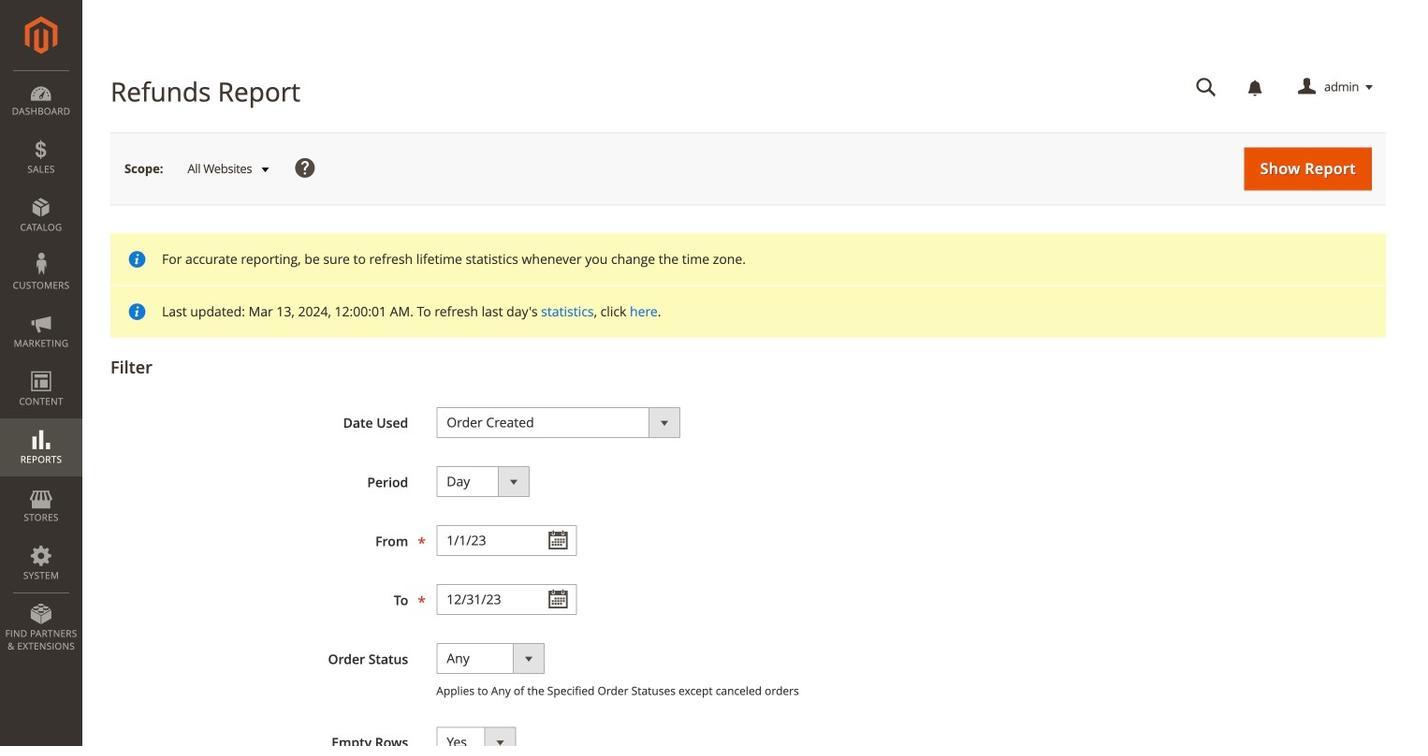 Task type: locate. For each thing, give the bounding box(es) containing it.
menu bar
[[0, 70, 82, 662]]

None text field
[[437, 525, 577, 556]]

magento admin panel image
[[25, 16, 58, 54]]

None text field
[[1183, 71, 1230, 104], [437, 584, 577, 615], [1183, 71, 1230, 104], [437, 584, 577, 615]]



Task type: vqa. For each thing, say whether or not it's contained in the screenshot.
checkbox
no



